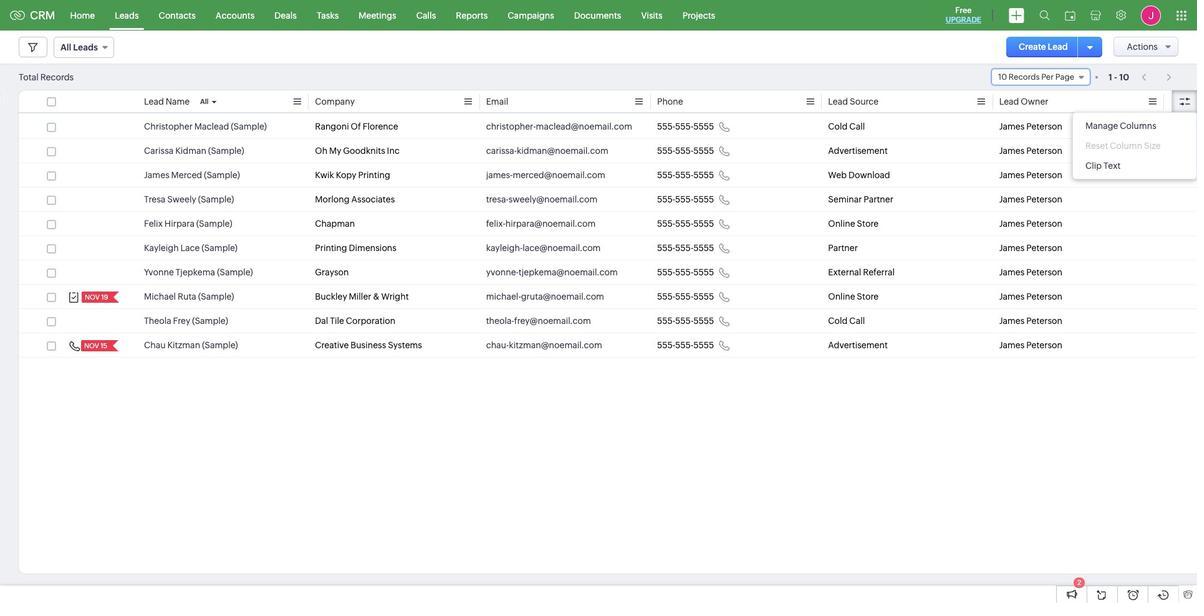 Task type: locate. For each thing, give the bounding box(es) containing it.
calls
[[417, 10, 436, 20]]

felix hirpara (sample)
[[144, 219, 232, 229]]

(sample) for michael ruta (sample)
[[198, 292, 234, 302]]

2 cold call from the top
[[829, 316, 865, 326]]

0 horizontal spatial records
[[40, 72, 74, 82]]

7 peterson from the top
[[1027, 268, 1063, 278]]

felix
[[144, 219, 163, 229]]

8 555-555-5555 from the top
[[658, 292, 714, 302]]

555-555-5555 for felix-hirpara@noemail.com
[[658, 219, 714, 229]]

7 5555 from the top
[[694, 268, 714, 278]]

dal tile corporation
[[315, 316, 396, 326]]

maclead@noemail.com
[[536, 122, 633, 132]]

10 up lead owner
[[999, 72, 1008, 82]]

0 vertical spatial nov
[[85, 294, 100, 301]]

columns
[[1121, 121, 1157, 131]]

peterson for kidman@noemail.com
[[1027, 146, 1063, 156]]

1 5555 from the top
[[694, 122, 714, 132]]

meetings
[[359, 10, 397, 20]]

(sample) right lace
[[202, 243, 238, 253]]

james for felix-hirpara@noemail.com
[[1000, 219, 1025, 229]]

chau kitzman (sample) link
[[144, 339, 238, 352]]

james merced (sample) link
[[144, 169, 240, 182]]

seminar partner
[[829, 195, 894, 205]]

1 cold call from the top
[[829, 122, 865, 132]]

0 vertical spatial store
[[857, 219, 879, 229]]

tresa sweely (sample)
[[144, 195, 234, 205]]

cold call for christopher-maclead@noemail.com
[[829, 122, 865, 132]]

kitzman@noemail.com
[[509, 341, 603, 351]]

yvonne-
[[486, 268, 519, 278]]

1 vertical spatial all
[[200, 98, 209, 105]]

0 vertical spatial cold
[[829, 122, 848, 132]]

carissa-
[[486, 146, 517, 156]]

9 peterson from the top
[[1027, 316, 1063, 326]]

1 vertical spatial leads
[[73, 42, 98, 52]]

text
[[1104, 161, 1121, 171]]

peterson for tjepkema@noemail.com
[[1027, 268, 1063, 278]]

lead name
[[144, 97, 190, 107]]

5 james peterson from the top
[[1000, 219, 1063, 229]]

0 horizontal spatial all
[[61, 42, 71, 52]]

cold call for theola-frey@noemail.com
[[829, 316, 865, 326]]

10 james peterson from the top
[[1000, 341, 1063, 351]]

&
[[373, 292, 380, 302]]

1 vertical spatial online
[[829, 292, 856, 302]]

all up total records
[[61, 42, 71, 52]]

online down seminar
[[829, 219, 856, 229]]

printing up grayson
[[315, 243, 347, 253]]

2 online store from the top
[[829, 292, 879, 302]]

5 peterson from the top
[[1027, 219, 1063, 229]]

5555 for kayleigh-lace@noemail.com
[[694, 243, 714, 253]]

1 cold from the top
[[829, 122, 848, 132]]

(sample) right the frey
[[192, 316, 228, 326]]

0 horizontal spatial leads
[[73, 42, 98, 52]]

1 peterson from the top
[[1027, 122, 1063, 132]]

email
[[486, 97, 509, 107]]

6 peterson from the top
[[1027, 243, 1063, 253]]

nov
[[85, 294, 100, 301], [84, 342, 99, 350]]

all up christopher maclead (sample) link
[[200, 98, 209, 105]]

2 555-555-5555 from the top
[[658, 146, 714, 156]]

0 vertical spatial partner
[[864, 195, 894, 205]]

(sample) for theola frey (sample)
[[192, 316, 228, 326]]

2 cold from the top
[[829, 316, 848, 326]]

7 555-555-5555 from the top
[[658, 268, 714, 278]]

sweely
[[167, 195, 196, 205]]

0 vertical spatial call
[[850, 122, 865, 132]]

19
[[101, 294, 108, 301]]

(sample) up kayleigh lace (sample) link
[[196, 219, 232, 229]]

2 online from the top
[[829, 292, 856, 302]]

5 555-555-5555 from the top
[[658, 219, 714, 229]]

1 vertical spatial store
[[857, 292, 879, 302]]

6 555-555-5555 from the top
[[658, 243, 714, 253]]

reports
[[456, 10, 488, 20]]

kidman
[[175, 146, 206, 156]]

2 james peterson from the top
[[1000, 146, 1063, 156]]

(sample) inside "link"
[[217, 268, 253, 278]]

1 vertical spatial call
[[850, 316, 865, 326]]

miller
[[349, 292, 372, 302]]

row group
[[19, 115, 1198, 358]]

morlong associates
[[315, 195, 395, 205]]

leads up loading icon
[[73, 42, 98, 52]]

1 vertical spatial online store
[[829, 292, 879, 302]]

all for all leads
[[61, 42, 71, 52]]

nov for michael
[[85, 294, 100, 301]]

navigation
[[1136, 68, 1179, 86]]

online store for hirpara@noemail.com
[[829, 219, 879, 229]]

555-555-5555 for james-merced@noemail.com
[[658, 170, 714, 180]]

carissa-kidman@noemail.com
[[486, 146, 609, 156]]

1 horizontal spatial records
[[1009, 72, 1040, 82]]

documents
[[574, 10, 622, 20]]

nov left 15 in the bottom of the page
[[84, 342, 99, 350]]

4 555-555-5555 from the top
[[658, 195, 714, 205]]

name
[[166, 97, 190, 107]]

5 5555 from the top
[[694, 219, 714, 229]]

store down the seminar partner
[[857, 219, 879, 229]]

1 online store from the top
[[829, 219, 879, 229]]

555-555-5555 for kayleigh-lace@noemail.com
[[658, 243, 714, 253]]

3 5555 from the top
[[694, 170, 714, 180]]

carissa
[[144, 146, 174, 156]]

1 vertical spatial nov
[[84, 342, 99, 350]]

partner down download
[[864, 195, 894, 205]]

james for theola-frey@noemail.com
[[1000, 316, 1025, 326]]

4 james peterson from the top
[[1000, 195, 1063, 205]]

1
[[1109, 72, 1113, 82]]

9 5555 from the top
[[694, 316, 714, 326]]

actions
[[1128, 42, 1159, 52]]

8 5555 from the top
[[694, 292, 714, 302]]

peterson for hirpara@noemail.com
[[1027, 219, 1063, 229]]

records left per
[[1009, 72, 1040, 82]]

hirpara
[[165, 219, 195, 229]]

chau kitzman (sample)
[[144, 341, 238, 351]]

5555 for james-merced@noemail.com
[[694, 170, 714, 180]]

cold for theola-frey@noemail.com
[[829, 316, 848, 326]]

yvonne-tjepkema@noemail.com
[[486, 268, 618, 278]]

lead source
[[829, 97, 879, 107]]

home
[[70, 10, 95, 20]]

tresa-sweely@noemail.com
[[486, 195, 598, 205]]

3 555-555-5555 from the top
[[658, 170, 714, 180]]

james-merced@noemail.com link
[[486, 169, 606, 182]]

0 vertical spatial all
[[61, 42, 71, 52]]

4 peterson from the top
[[1027, 195, 1063, 205]]

calls link
[[407, 0, 446, 30]]

0 vertical spatial cold call
[[829, 122, 865, 132]]

online store down external referral at top right
[[829, 292, 879, 302]]

4 5555 from the top
[[694, 195, 714, 205]]

partner up external
[[829, 243, 858, 253]]

call for christopher-maclead@noemail.com
[[850, 122, 865, 132]]

1 store from the top
[[857, 219, 879, 229]]

leads right "home"
[[115, 10, 139, 20]]

555-555-5555 for christopher-maclead@noemail.com
[[658, 122, 714, 132]]

1 horizontal spatial all
[[200, 98, 209, 105]]

lead for lead source
[[829, 97, 849, 107]]

hirpara@noemail.com
[[506, 219, 596, 229]]

manage
[[1086, 121, 1119, 131]]

all leads
[[61, 42, 98, 52]]

1 advertisement from the top
[[829, 146, 888, 156]]

frey
[[173, 316, 190, 326]]

external referral
[[829, 268, 895, 278]]

dimensions
[[349, 243, 397, 253]]

1 call from the top
[[850, 122, 865, 132]]

8 peterson from the top
[[1027, 292, 1063, 302]]

james-merced@noemail.com
[[486, 170, 606, 180]]

company
[[315, 97, 355, 107]]

3 james peterson from the top
[[1000, 170, 1063, 180]]

contacts
[[159, 10, 196, 20]]

kidman@noemail.com
[[517, 146, 609, 156]]

7 james peterson from the top
[[1000, 268, 1063, 278]]

10 records per page
[[999, 72, 1075, 82]]

0 vertical spatial leads
[[115, 10, 139, 20]]

cold call down lead source
[[829, 122, 865, 132]]

james peterson for theola-frey@noemail.com
[[1000, 316, 1063, 326]]

peterson for gruta@noemail.com
[[1027, 292, 1063, 302]]

2 advertisement from the top
[[829, 341, 888, 351]]

call for theola-frey@noemail.com
[[850, 316, 865, 326]]

9 555-555-5555 from the top
[[658, 316, 714, 326]]

cold call down external
[[829, 316, 865, 326]]

2 peterson from the top
[[1027, 146, 1063, 156]]

10 right the - on the right of the page
[[1120, 72, 1130, 82]]

(sample) right kitzman
[[202, 341, 238, 351]]

total records
[[19, 72, 74, 82]]

10 555-555-5555 from the top
[[658, 341, 714, 351]]

nov for chau
[[84, 342, 99, 350]]

online store for gruta@noemail.com
[[829, 292, 879, 302]]

10
[[1120, 72, 1130, 82], [999, 72, 1008, 82]]

christopher-maclead@noemail.com link
[[486, 120, 633, 133]]

morlong
[[315, 195, 350, 205]]

records left loading icon
[[40, 72, 74, 82]]

james
[[1000, 122, 1025, 132], [1000, 146, 1025, 156], [144, 170, 170, 180], [1000, 170, 1025, 180], [1000, 195, 1025, 205], [1000, 219, 1025, 229], [1000, 243, 1025, 253], [1000, 268, 1025, 278], [1000, 292, 1025, 302], [1000, 316, 1025, 326], [1000, 341, 1025, 351]]

2 call from the top
[[850, 316, 865, 326]]

james for carissa-kidman@noemail.com
[[1000, 146, 1025, 156]]

records inside field
[[1009, 72, 1040, 82]]

0 vertical spatial online
[[829, 219, 856, 229]]

0 vertical spatial online store
[[829, 219, 879, 229]]

(sample) right ruta
[[198, 292, 234, 302]]

advertisement
[[829, 146, 888, 156], [829, 341, 888, 351]]

online down external
[[829, 292, 856, 302]]

dal
[[315, 316, 328, 326]]

james for yvonne-tjepkema@noemail.com
[[1000, 268, 1025, 278]]

christopher-
[[486, 122, 536, 132]]

call down lead source
[[850, 122, 865, 132]]

lace@noemail.com
[[523, 243, 601, 253]]

3 peterson from the top
[[1027, 170, 1063, 180]]

0 horizontal spatial printing
[[315, 243, 347, 253]]

0 horizontal spatial 10
[[999, 72, 1008, 82]]

lead inside button
[[1048, 42, 1068, 52]]

nov 19
[[85, 294, 108, 301]]

lead right the create
[[1048, 42, 1068, 52]]

0 vertical spatial advertisement
[[829, 146, 888, 156]]

online store down the seminar partner
[[829, 219, 879, 229]]

cold down external
[[829, 316, 848, 326]]

printing up associates
[[358, 170, 390, 180]]

tasks
[[317, 10, 339, 20]]

(sample) right merced
[[204, 170, 240, 180]]

store for felix-hirpara@noemail.com
[[857, 219, 879, 229]]

tresa
[[144, 195, 166, 205]]

9 james peterson from the top
[[1000, 316, 1063, 326]]

8 james peterson from the top
[[1000, 292, 1063, 302]]

all inside all leads field
[[61, 42, 71, 52]]

6 5555 from the top
[[694, 243, 714, 253]]

florence
[[363, 122, 398, 132]]

peterson for merced@noemail.com
[[1027, 170, 1063, 180]]

oh
[[315, 146, 328, 156]]

(sample) right "tjepkema"
[[217, 268, 253, 278]]

call down external referral at top right
[[850, 316, 865, 326]]

all
[[61, 42, 71, 52], [200, 98, 209, 105]]

store down external referral at top right
[[857, 292, 879, 302]]

1 vertical spatial cold call
[[829, 316, 865, 326]]

10 peterson from the top
[[1027, 341, 1063, 351]]

upgrade
[[946, 16, 982, 24]]

campaigns
[[508, 10, 555, 20]]

(sample) right maclead
[[231, 122, 267, 132]]

lead left source
[[829, 97, 849, 107]]

leads link
[[105, 0, 149, 30]]

all for all
[[200, 98, 209, 105]]

1 vertical spatial advertisement
[[829, 341, 888, 351]]

james peterson for yvonne-tjepkema@noemail.com
[[1000, 268, 1063, 278]]

(sample) down james merced (sample) link
[[198, 195, 234, 205]]

1 vertical spatial partner
[[829, 243, 858, 253]]

lead left owner
[[1000, 97, 1020, 107]]

james peterson for tresa-sweely@noemail.com
[[1000, 195, 1063, 205]]

peterson
[[1027, 122, 1063, 132], [1027, 146, 1063, 156], [1027, 170, 1063, 180], [1027, 195, 1063, 205], [1027, 219, 1063, 229], [1027, 243, 1063, 253], [1027, 268, 1063, 278], [1027, 292, 1063, 302], [1027, 316, 1063, 326], [1027, 341, 1063, 351]]

1 james peterson from the top
[[1000, 122, 1063, 132]]

lead owner
[[1000, 97, 1049, 107]]

nov left 19 on the top left of page
[[85, 294, 100, 301]]

1 horizontal spatial partner
[[864, 195, 894, 205]]

(sample) down maclead
[[208, 146, 244, 156]]

create
[[1019, 42, 1047, 52]]

1 555-555-5555 from the top
[[658, 122, 714, 132]]

james peterson for felix-hirpara@noemail.com
[[1000, 219, 1063, 229]]

theola-frey@noemail.com link
[[486, 315, 591, 328]]

1 vertical spatial cold
[[829, 316, 848, 326]]

felix hirpara (sample) link
[[144, 218, 232, 230]]

lead left name
[[144, 97, 164, 107]]

6 james peterson from the top
[[1000, 243, 1063, 253]]

yvonne tjepkema (sample)
[[144, 268, 253, 278]]

theola frey (sample) link
[[144, 315, 228, 328]]

1 horizontal spatial printing
[[358, 170, 390, 180]]

records
[[40, 72, 74, 82], [1009, 72, 1040, 82]]

advertisement for carissa-kidman@noemail.com
[[829, 146, 888, 156]]

per
[[1042, 72, 1054, 82]]

555-555-5555 for theola-frey@noemail.com
[[658, 316, 714, 326]]

theola-
[[486, 316, 515, 326]]

tresa sweely (sample) link
[[144, 193, 234, 206]]

2 5555 from the top
[[694, 146, 714, 156]]

2 store from the top
[[857, 292, 879, 302]]

(sample) for chau kitzman (sample)
[[202, 341, 238, 351]]

cold down lead source
[[829, 122, 848, 132]]

10 5555 from the top
[[694, 341, 714, 351]]

1 online from the top
[[829, 219, 856, 229]]



Task type: describe. For each thing, give the bounding box(es) containing it.
555-555-5555 for michael-gruta@noemail.com
[[658, 292, 714, 302]]

nov 15
[[84, 342, 107, 350]]

christopher maclead (sample)
[[144, 122, 267, 132]]

systems
[[388, 341, 422, 351]]

james for tresa-sweely@noemail.com
[[1000, 195, 1025, 205]]

5555 for theola-frey@noemail.com
[[694, 316, 714, 326]]

web download
[[829, 170, 891, 180]]

creative
[[315, 341, 349, 351]]

nov 15 link
[[81, 341, 109, 352]]

web
[[829, 170, 847, 180]]

555-555-5555 for chau-kitzman@noemail.com
[[658, 341, 714, 351]]

crm
[[30, 9, 55, 22]]

james peterson for kayleigh-lace@noemail.com
[[1000, 243, 1063, 253]]

download
[[849, 170, 891, 180]]

clip
[[1086, 161, 1102, 171]]

james for chau-kitzman@noemail.com
[[1000, 341, 1025, 351]]

chapman
[[315, 219, 355, 229]]

james for michael-gruta@noemail.com
[[1000, 292, 1025, 302]]

james for christopher-maclead@noemail.com
[[1000, 122, 1025, 132]]

-
[[1115, 72, 1118, 82]]

documents link
[[564, 0, 632, 30]]

corporation
[[346, 316, 396, 326]]

referral
[[864, 268, 895, 278]]

(sample) for yvonne tjepkema (sample)
[[217, 268, 253, 278]]

5555 for tresa-sweely@noemail.com
[[694, 195, 714, 205]]

carissa kidman (sample) link
[[144, 145, 244, 157]]

1 horizontal spatial 10
[[1120, 72, 1130, 82]]

lead for lead name
[[144, 97, 164, 107]]

grayson
[[315, 268, 349, 278]]

calendar image
[[1066, 10, 1076, 20]]

goodknits
[[343, 146, 385, 156]]

merced@noemail.com
[[513, 170, 606, 180]]

loading image
[[76, 76, 82, 80]]

kayleigh lace (sample) link
[[144, 242, 238, 255]]

All Leads field
[[54, 37, 114, 58]]

(sample) for tresa sweely (sample)
[[198, 195, 234, 205]]

buckley miller & wright
[[315, 292, 409, 302]]

accounts link
[[206, 0, 265, 30]]

(sample) for christopher maclead (sample)
[[231, 122, 267, 132]]

buckley
[[315, 292, 347, 302]]

tresa-
[[486, 195, 509, 205]]

page
[[1056, 72, 1075, 82]]

0 horizontal spatial partner
[[829, 243, 858, 253]]

555-555-5555 for tresa-sweely@noemail.com
[[658, 195, 714, 205]]

james merced (sample)
[[144, 170, 240, 180]]

seminar
[[829, 195, 862, 205]]

(sample) for felix hirpara (sample)
[[196, 219, 232, 229]]

peterson for kitzman@noemail.com
[[1027, 341, 1063, 351]]

1 vertical spatial printing
[[315, 243, 347, 253]]

store for michael-gruta@noemail.com
[[857, 292, 879, 302]]

(sample) for kayleigh lace (sample)
[[202, 243, 238, 253]]

yvonne
[[144, 268, 174, 278]]

peterson for frey@noemail.com
[[1027, 316, 1063, 326]]

rangoni
[[315, 122, 349, 132]]

james for kayleigh-lace@noemail.com
[[1000, 243, 1025, 253]]

james peterson for christopher-maclead@noemail.com
[[1000, 122, 1063, 132]]

james peterson for chau-kitzman@noemail.com
[[1000, 341, 1063, 351]]

theola-frey@noemail.com
[[486, 316, 591, 326]]

profile element
[[1134, 0, 1169, 30]]

of
[[351, 122, 361, 132]]

search element
[[1032, 0, 1058, 31]]

peterson for lace@noemail.com
[[1027, 243, 1063, 253]]

lead for lead owner
[[1000, 97, 1020, 107]]

1 horizontal spatial leads
[[115, 10, 139, 20]]

kayleigh-lace@noemail.com link
[[486, 242, 601, 255]]

michael
[[144, 292, 176, 302]]

kwik kopy printing
[[315, 170, 390, 180]]

555-555-5555 for yvonne-tjepkema@noemail.com
[[658, 268, 714, 278]]

michael ruta (sample) link
[[144, 291, 234, 303]]

tresa-sweely@noemail.com link
[[486, 193, 598, 206]]

sweely@noemail.com
[[509, 195, 598, 205]]

kayleigh lace (sample)
[[144, 243, 238, 253]]

online for felix-hirpara@noemail.com
[[829, 219, 856, 229]]

create menu element
[[1002, 0, 1032, 30]]

555-555-5555 for carissa-kidman@noemail.com
[[658, 146, 714, 156]]

kitzman
[[167, 341, 200, 351]]

online for michael-gruta@noemail.com
[[829, 292, 856, 302]]

michael-
[[486, 292, 521, 302]]

peterson for sweely@noemail.com
[[1027, 195, 1063, 205]]

wright
[[381, 292, 409, 302]]

5555 for felix-hirpara@noemail.com
[[694, 219, 714, 229]]

search image
[[1040, 10, 1051, 21]]

free
[[956, 6, 972, 15]]

maclead
[[194, 122, 229, 132]]

reports link
[[446, 0, 498, 30]]

0 vertical spatial printing
[[358, 170, 390, 180]]

clip text
[[1086, 161, 1121, 171]]

visits
[[642, 10, 663, 20]]

tasks link
[[307, 0, 349, 30]]

10 inside 10 records per page field
[[999, 72, 1008, 82]]

5555 for chau-kitzman@noemail.com
[[694, 341, 714, 351]]

christopher
[[144, 122, 193, 132]]

james for james-merced@noemail.com
[[1000, 170, 1025, 180]]

create menu image
[[1009, 8, 1025, 23]]

advertisement for chau-kitzman@noemail.com
[[829, 341, 888, 351]]

manage columns
[[1086, 121, 1157, 131]]

profile image
[[1142, 5, 1162, 25]]

external
[[829, 268, 862, 278]]

cold for christopher-maclead@noemail.com
[[829, 122, 848, 132]]

my
[[329, 146, 342, 156]]

michael-gruta@noemail.com link
[[486, 291, 604, 303]]

records for total
[[40, 72, 74, 82]]

kayleigh
[[144, 243, 179, 253]]

business
[[351, 341, 386, 351]]

10 Records Per Page field
[[992, 69, 1091, 85]]

(sample) for carissa kidman (sample)
[[208, 146, 244, 156]]

records for 10
[[1009, 72, 1040, 82]]

james peterson for carissa-kidman@noemail.com
[[1000, 146, 1063, 156]]

michael-gruta@noemail.com
[[486, 292, 604, 302]]

row group containing christopher maclead (sample)
[[19, 115, 1198, 358]]

kayleigh-
[[486, 243, 523, 253]]

oh my goodknits inc
[[315, 146, 400, 156]]

accounts
[[216, 10, 255, 20]]

lace
[[181, 243, 200, 253]]

james peterson for james-merced@noemail.com
[[1000, 170, 1063, 180]]

crm link
[[10, 9, 55, 22]]

tile
[[330, 316, 344, 326]]

deals link
[[265, 0, 307, 30]]

create lead
[[1019, 42, 1068, 52]]

total
[[19, 72, 39, 82]]

peterson for maclead@noemail.com
[[1027, 122, 1063, 132]]

projects link
[[673, 0, 726, 30]]

christopher maclead (sample) link
[[144, 120, 267, 133]]

1 - 10
[[1109, 72, 1130, 82]]

(sample) for james merced (sample)
[[204, 170, 240, 180]]

leads inside field
[[73, 42, 98, 52]]

5555 for carissa-kidman@noemail.com
[[694, 146, 714, 156]]

meetings link
[[349, 0, 407, 30]]

5555 for christopher-maclead@noemail.com
[[694, 122, 714, 132]]

felix-
[[486, 219, 506, 229]]

tjepkema
[[176, 268, 215, 278]]

phone
[[658, 97, 684, 107]]

5555 for michael-gruta@noemail.com
[[694, 292, 714, 302]]

james peterson for michael-gruta@noemail.com
[[1000, 292, 1063, 302]]

5555 for yvonne-tjepkema@noemail.com
[[694, 268, 714, 278]]



Task type: vqa. For each thing, say whether or not it's contained in the screenshot.


